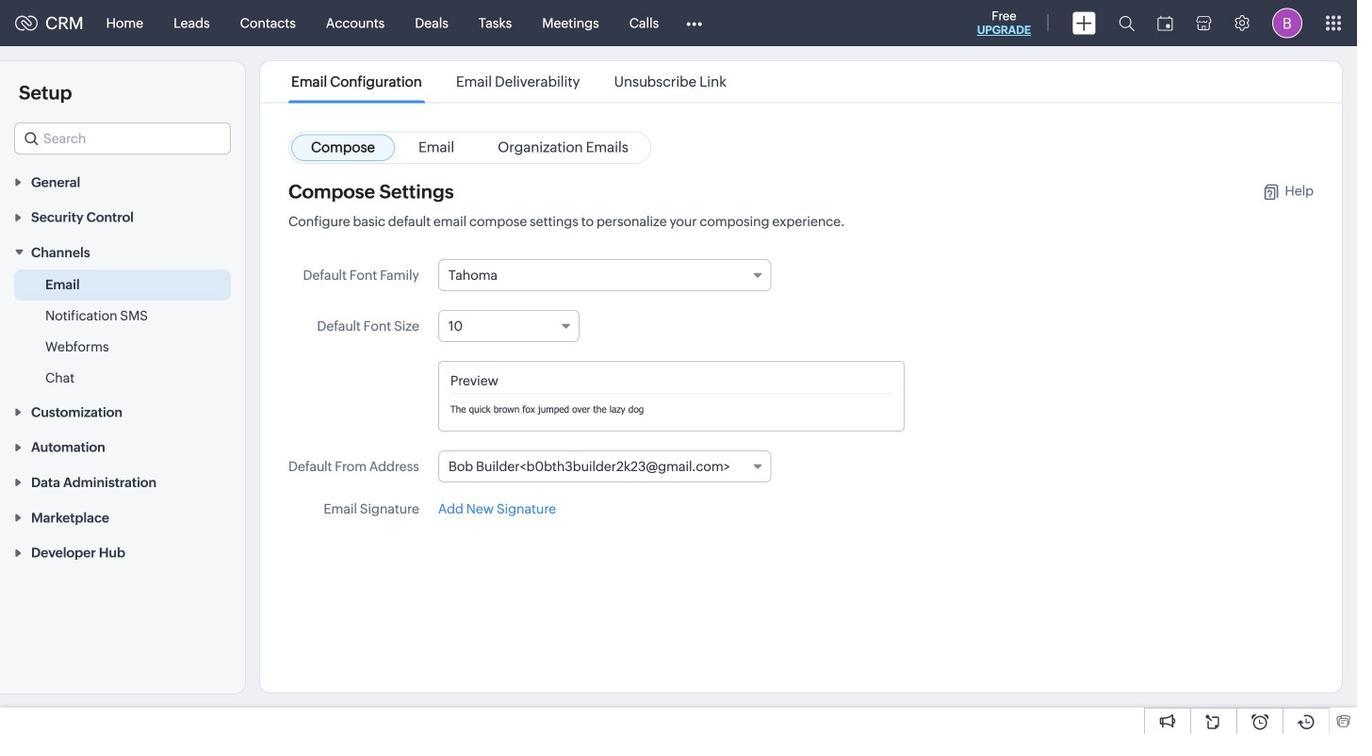 Task type: locate. For each thing, give the bounding box(es) containing it.
region
[[0, 270, 245, 394]]

profile image
[[1272, 8, 1303, 38]]

calendar image
[[1157, 16, 1173, 31]]

create menu image
[[1073, 12, 1096, 34]]

list
[[274, 61, 744, 102]]

create menu element
[[1061, 0, 1107, 46]]

Search text field
[[15, 123, 230, 154]]

None field
[[14, 123, 231, 155], [438, 259, 771, 291], [438, 310, 579, 342], [438, 451, 771, 483], [438, 259, 771, 291], [438, 310, 579, 342], [438, 451, 771, 483]]

logo image
[[15, 16, 38, 31]]

none field search
[[14, 123, 231, 155]]



Task type: describe. For each thing, give the bounding box(es) containing it.
search element
[[1107, 0, 1146, 46]]

profile element
[[1261, 0, 1314, 46]]

Other Modules field
[[674, 8, 715, 38]]

search image
[[1119, 15, 1135, 31]]



